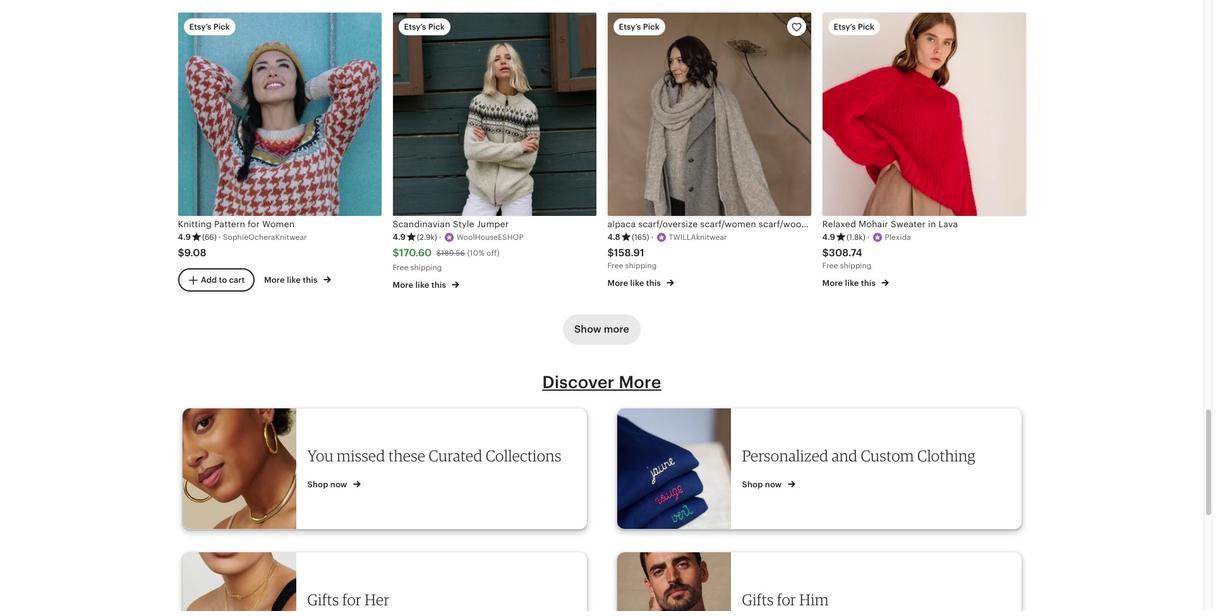 Task type: describe. For each thing, give the bounding box(es) containing it.
etsy's for 9.08
[[189, 22, 211, 32]]

discover
[[542, 373, 615, 392]]

twillaknitwear
[[669, 233, 727, 242]]

more for 158.91
[[608, 279, 628, 288]]

· inside the "· sophieocheraknitwear"
[[219, 232, 221, 242]]

lava
[[939, 220, 958, 230]]

2 shop from the left
[[742, 480, 763, 489]]

like for 158.91
[[630, 279, 644, 288]]

2 shop now from the left
[[742, 480, 784, 489]]

gifts for gifts for her
[[307, 591, 339, 610]]

etsy's for 308.74
[[834, 22, 856, 32]]

add to cart
[[201, 275, 245, 285]]

· sophieocheraknitwear
[[219, 232, 307, 242]]

4.9 for 308.74
[[822, 232, 835, 242]]

her
[[365, 591, 389, 610]]

$ for 308.74
[[822, 247, 829, 259]]

more like this for 158.91
[[608, 279, 663, 288]]

sophieocheraknitwear
[[223, 233, 307, 242]]

(1.8k)
[[847, 233, 865, 242]]

knitting
[[178, 220, 212, 230]]

scandinavian
[[393, 220, 450, 230]]

2 etsy's from the left
[[404, 22, 426, 32]]

discover more link
[[542, 373, 661, 392]]

in
[[928, 220, 936, 230]]

$ 308.74 free shipping
[[822, 247, 872, 270]]

discover more
[[542, 373, 661, 392]]

gifts for him
[[742, 591, 829, 610]]

$ for 170.60
[[393, 247, 399, 259]]

etsy's pick for 9.08
[[189, 22, 230, 32]]

170.60
[[399, 247, 432, 259]]

curated
[[429, 447, 483, 465]]

2 pick from the left
[[428, 22, 445, 32]]

(2.9k)
[[417, 233, 437, 242]]

like for 308.74
[[845, 279, 859, 288]]

show
[[574, 323, 601, 335]]

relaxed mohair sweater in lava, hand knit pullover, chunky mohair jumper, oversized knitted sweater in kid mohair, red mockneck, loose fit image
[[822, 13, 1026, 216]]

$ for 9.08
[[178, 247, 184, 259]]

2 now from the left
[[765, 480, 782, 489]]

more down "more"
[[619, 373, 661, 392]]

more
[[604, 323, 629, 335]]

gifts for him link
[[617, 553, 1021, 612]]

etsy's pick for 308.74
[[834, 22, 874, 32]]

free for 308.74
[[822, 261, 838, 270]]

2 4.9 from the left
[[393, 232, 406, 242]]

1 shop now from the left
[[307, 480, 349, 489]]

style
[[453, 220, 474, 230]]

$ down (2.9k)
[[436, 249, 441, 258]]

pattern
[[214, 220, 245, 230]]

plexida
[[885, 233, 911, 242]]

more like this down the sophieocheraknitwear at the top left
[[264, 276, 320, 285]]

more like this link down the sophieocheraknitwear at the top left
[[264, 273, 331, 287]]

9.08
[[184, 247, 206, 259]]

him
[[799, 591, 829, 610]]

(66)
[[202, 233, 217, 242]]

for for gifts for him
[[777, 591, 796, 610]]

for for gifts for her
[[342, 591, 361, 610]]

more for 170.60
[[393, 281, 413, 290]]

show more
[[574, 323, 629, 335]]

shipping for 158.91
[[625, 261, 657, 270]]

women
[[262, 220, 295, 230]]

(10%
[[467, 249, 485, 258]]

$ 9.08
[[178, 247, 206, 259]]

personalized
[[742, 447, 829, 465]]

woolhouseeshop
[[457, 233, 524, 242]]

and
[[832, 447, 858, 465]]

to
[[219, 275, 227, 285]]

308.74
[[829, 247, 862, 259]]

pick for 9.08
[[213, 22, 230, 32]]

free inside the $ 170.60 $ 189.56 (10% off) free shipping
[[393, 263, 408, 272]]



Task type: vqa. For each thing, say whether or not it's contained in the screenshot.
The That Won'T Squash Your Ponytail.
no



Task type: locate. For each thing, give the bounding box(es) containing it.
free down 158.91
[[608, 261, 623, 270]]

2 horizontal spatial shipping
[[840, 261, 872, 270]]

cart
[[229, 275, 245, 285]]

you missed these curated collections
[[307, 447, 561, 465]]

$ down knitting
[[178, 247, 184, 259]]

now down you
[[330, 480, 347, 489]]

knitting pattern for women image
[[178, 13, 381, 216]]

more like this
[[264, 276, 320, 285], [608, 279, 663, 288], [822, 279, 878, 288], [393, 281, 448, 290]]

more for 308.74
[[822, 279, 843, 288]]

4 · from the left
[[867, 232, 870, 242]]

gifts left him
[[742, 591, 774, 610]]

1 horizontal spatial now
[[765, 480, 782, 489]]

4 etsy's pick from the left
[[834, 22, 874, 32]]

now
[[330, 480, 347, 489], [765, 480, 782, 489]]

gifts for gifts for him
[[742, 591, 774, 610]]

shipping for 308.74
[[840, 261, 872, 270]]

shop now down you
[[307, 480, 349, 489]]

· right (2.9k)
[[439, 232, 442, 242]]

this down $ 308.74 free shipping
[[861, 279, 876, 288]]

more like this for 308.74
[[822, 279, 878, 288]]

1 gifts from the left
[[307, 591, 339, 610]]

these
[[389, 447, 425, 465]]

more like this link down $ 158.91 free shipping
[[608, 276, 674, 290]]

custom
[[861, 447, 914, 465]]

$ down scandinavian
[[393, 247, 399, 259]]

gifts for her
[[307, 591, 389, 610]]

4.9 up the '170.60'
[[393, 232, 406, 242]]

this down the sophieocheraknitwear at the top left
[[303, 276, 318, 285]]

this for 170.60
[[431, 281, 446, 290]]

· for 158.91
[[651, 232, 654, 242]]

pick for 158.91
[[643, 22, 660, 32]]

relaxed
[[822, 220, 856, 230]]

gifts inside "link"
[[307, 591, 339, 610]]

like down $ 308.74 free shipping
[[845, 279, 859, 288]]

like down the '170.60'
[[415, 281, 429, 290]]

· right (165)
[[651, 232, 654, 242]]

189.56
[[441, 249, 465, 258]]

4.8
[[608, 232, 620, 242]]

scandinavian style jumper, hand knit sweater for women, norwegian wool sweater for women,  warm jacket with zip sole image
[[393, 13, 596, 216]]

more like this down the '170.60'
[[393, 281, 448, 290]]

this for 308.74
[[861, 279, 876, 288]]

3 etsy's from the left
[[619, 22, 641, 32]]

free
[[608, 261, 623, 270], [822, 261, 838, 270], [393, 263, 408, 272]]

1 etsy's pick from the left
[[189, 22, 230, 32]]

2 gifts from the left
[[742, 591, 774, 610]]

for inside "link"
[[342, 591, 361, 610]]

· for 308.74
[[867, 232, 870, 242]]

3 · from the left
[[651, 232, 654, 242]]

4.9
[[178, 232, 191, 242], [393, 232, 406, 242], [822, 232, 835, 242]]

alpaca scarf/oversize scarf/women scarf/wool scarf/large scarf/blanket scarf wrap/beige scarf/gift for her image
[[608, 13, 811, 216]]

1 horizontal spatial shop now
[[742, 480, 784, 489]]

2 horizontal spatial free
[[822, 261, 838, 270]]

more down the '170.60'
[[393, 281, 413, 290]]

0 horizontal spatial for
[[248, 220, 260, 230]]

show more link
[[563, 314, 641, 345]]

etsy's pick for 158.91
[[619, 22, 660, 32]]

1 horizontal spatial for
[[342, 591, 361, 610]]

shop now
[[307, 480, 349, 489], [742, 480, 784, 489]]

add
[[201, 275, 217, 285]]

1 etsy's from the left
[[189, 22, 211, 32]]

2 horizontal spatial for
[[777, 591, 796, 610]]

clothing
[[918, 447, 976, 465]]

4 etsy's from the left
[[834, 22, 856, 32]]

like
[[287, 276, 301, 285], [630, 279, 644, 288], [845, 279, 859, 288], [415, 281, 429, 290]]

shipping
[[625, 261, 657, 270], [840, 261, 872, 270], [410, 263, 442, 272]]

shipping down the '170.60'
[[410, 263, 442, 272]]

1 · from the left
[[219, 232, 221, 242]]

etsy's pick
[[189, 22, 230, 32], [404, 22, 445, 32], [619, 22, 660, 32], [834, 22, 874, 32]]

1 shop from the left
[[307, 480, 328, 489]]

2 horizontal spatial 4.9
[[822, 232, 835, 242]]

add to cart button
[[178, 269, 254, 292]]

shipping down '308.74'
[[840, 261, 872, 270]]

4.9 down relaxed
[[822, 232, 835, 242]]

relaxed mohair sweater in lava
[[822, 220, 958, 230]]

more
[[264, 276, 285, 285], [608, 279, 628, 288], [822, 279, 843, 288], [393, 281, 413, 290], [619, 373, 661, 392]]

1 horizontal spatial 4.9
[[393, 232, 406, 242]]

3 pick from the left
[[643, 22, 660, 32]]

collections
[[486, 447, 561, 465]]

more like this down $ 308.74 free shipping
[[822, 279, 878, 288]]

(165)
[[632, 233, 649, 242]]

more down $ 308.74 free shipping
[[822, 279, 843, 288]]

more like this link for 308.74
[[822, 276, 889, 290]]

shipping down 158.91
[[625, 261, 657, 270]]

more like this link down $ 308.74 free shipping
[[822, 276, 889, 290]]

0 horizontal spatial 4.9
[[178, 232, 191, 242]]

0 horizontal spatial free
[[393, 263, 408, 272]]

shipping inside the $ 170.60 $ 189.56 (10% off) free shipping
[[410, 263, 442, 272]]

0 horizontal spatial gifts
[[307, 591, 339, 610]]

shop now down personalized
[[742, 480, 784, 489]]

etsy's
[[189, 22, 211, 32], [404, 22, 426, 32], [619, 22, 641, 32], [834, 22, 856, 32]]

like down $ 158.91 free shipping
[[630, 279, 644, 288]]

gifts for her link
[[182, 553, 587, 612]]

more like this link for 158.91
[[608, 276, 674, 290]]

free inside $ 308.74 free shipping
[[822, 261, 838, 270]]

now down personalized
[[765, 480, 782, 489]]

shipping inside $ 308.74 free shipping
[[840, 261, 872, 270]]

1 horizontal spatial gifts
[[742, 591, 774, 610]]

gifts
[[307, 591, 339, 610], [742, 591, 774, 610]]

158.91
[[614, 247, 644, 259]]

free for 158.91
[[608, 261, 623, 270]]

knitting pattern for women
[[178, 220, 295, 230]]

$ 158.91 free shipping
[[608, 247, 657, 270]]

1 horizontal spatial shipping
[[625, 261, 657, 270]]

1 horizontal spatial shop
[[742, 480, 763, 489]]

free inside $ 158.91 free shipping
[[608, 261, 623, 270]]

more down $ 158.91 free shipping
[[608, 279, 628, 288]]

for left her at the bottom of the page
[[342, 591, 361, 610]]

$ down relaxed
[[822, 247, 829, 259]]

more right cart
[[264, 276, 285, 285]]

1 horizontal spatial free
[[608, 261, 623, 270]]

1 pick from the left
[[213, 22, 230, 32]]

scandinavian style jumper
[[393, 220, 509, 230]]

0 horizontal spatial shipping
[[410, 263, 442, 272]]

this for 158.91
[[646, 279, 661, 288]]

· right "(66)"
[[219, 232, 221, 242]]

jumper
[[477, 220, 509, 230]]

personalized and custom clothing
[[742, 447, 976, 465]]

this
[[303, 276, 318, 285], [646, 279, 661, 288], [861, 279, 876, 288], [431, 281, 446, 290]]

4.9 for 9.08
[[178, 232, 191, 242]]

4 pick from the left
[[858, 22, 874, 32]]

$ inside $ 158.91 free shipping
[[608, 247, 614, 259]]

$ for 158.91
[[608, 247, 614, 259]]

more like this link
[[264, 273, 331, 287], [608, 276, 674, 290], [822, 276, 889, 290], [393, 278, 460, 291]]

for up the "· sophieocheraknitwear"
[[248, 220, 260, 230]]

4.9 down knitting
[[178, 232, 191, 242]]

gifts left her at the bottom of the page
[[307, 591, 339, 610]]

more like this down $ 158.91 free shipping
[[608, 279, 663, 288]]

2 · from the left
[[439, 232, 442, 242]]

$ 170.60 $ 189.56 (10% off) free shipping
[[393, 247, 500, 272]]

for
[[248, 220, 260, 230], [342, 591, 361, 610], [777, 591, 796, 610]]

· for 170.60
[[439, 232, 442, 242]]

like for 170.60
[[415, 281, 429, 290]]

pick for 308.74
[[858, 22, 874, 32]]

1 now from the left
[[330, 480, 347, 489]]

shipping inside $ 158.91 free shipping
[[625, 261, 657, 270]]

more like this link for 170.60
[[393, 278, 460, 291]]

0 horizontal spatial now
[[330, 480, 347, 489]]

mohair
[[859, 220, 888, 230]]

more like this for 170.60
[[393, 281, 448, 290]]

$ inside $ 308.74 free shipping
[[822, 247, 829, 259]]

etsy's for 158.91
[[619, 22, 641, 32]]

shop down you
[[307, 480, 328, 489]]

1 4.9 from the left
[[178, 232, 191, 242]]

free down '308.74'
[[822, 261, 838, 270]]

free down the '170.60'
[[393, 263, 408, 272]]

3 4.9 from the left
[[822, 232, 835, 242]]

$
[[178, 247, 184, 259], [393, 247, 399, 259], [608, 247, 614, 259], [822, 247, 829, 259], [436, 249, 441, 258]]

missed
[[337, 447, 385, 465]]

shop
[[307, 480, 328, 489], [742, 480, 763, 489]]

off)
[[487, 249, 500, 258]]

this down $ 158.91 free shipping
[[646, 279, 661, 288]]

· right (1.8k)
[[867, 232, 870, 242]]

$ down 4.8
[[608, 247, 614, 259]]

for left him
[[777, 591, 796, 610]]

·
[[219, 232, 221, 242], [439, 232, 442, 242], [651, 232, 654, 242], [867, 232, 870, 242]]

you
[[307, 447, 334, 465]]

shop down personalized
[[742, 480, 763, 489]]

pick
[[213, 22, 230, 32], [428, 22, 445, 32], [643, 22, 660, 32], [858, 22, 874, 32]]

like down the sophieocheraknitwear at the top left
[[287, 276, 301, 285]]

0 horizontal spatial shop now
[[307, 480, 349, 489]]

0 horizontal spatial shop
[[307, 480, 328, 489]]

this down the $ 170.60 $ 189.56 (10% off) free shipping
[[431, 281, 446, 290]]

sweater
[[891, 220, 926, 230]]

3 etsy's pick from the left
[[619, 22, 660, 32]]

2 etsy's pick from the left
[[404, 22, 445, 32]]

more like this link down the $ 170.60 $ 189.56 (10% off) free shipping
[[393, 278, 460, 291]]



